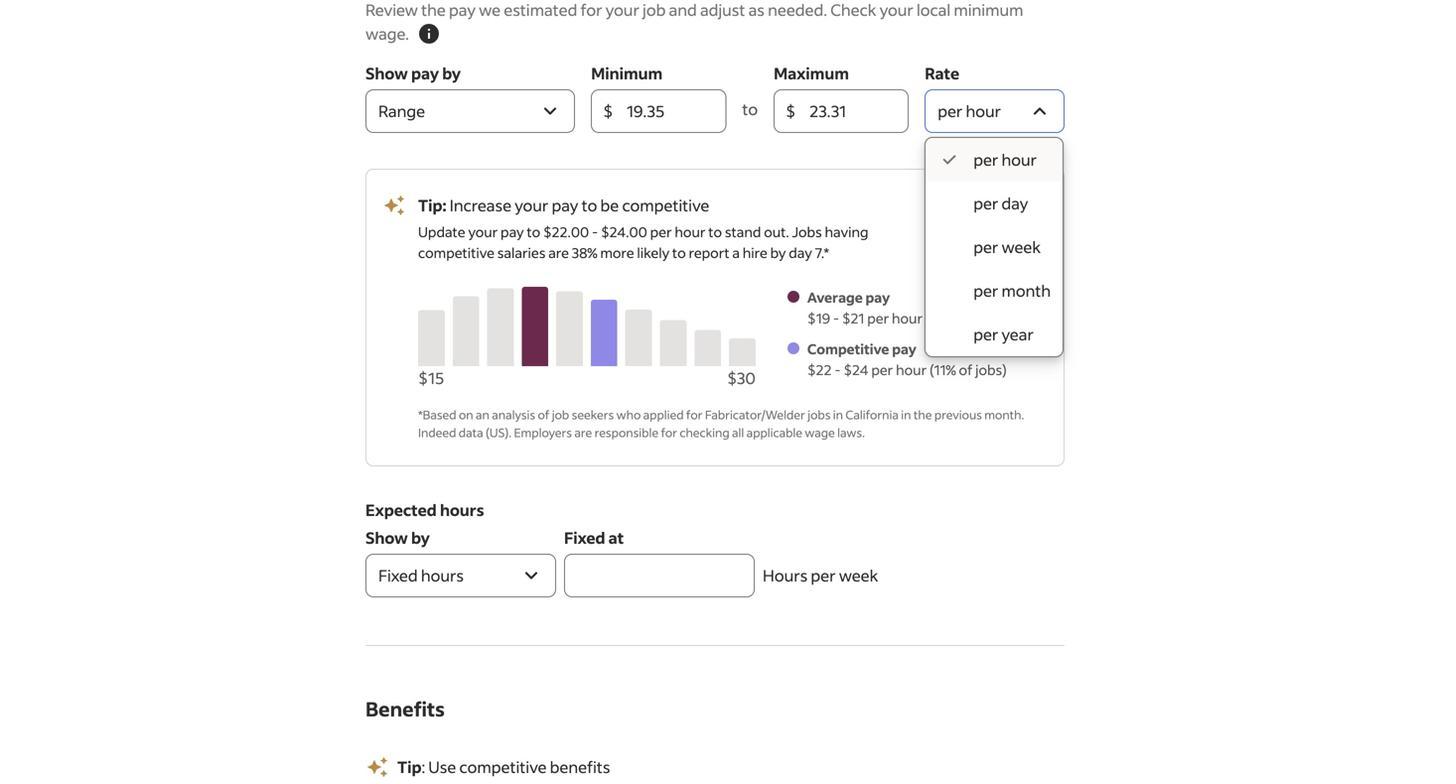 Task type: locate. For each thing, give the bounding box(es) containing it.
1 vertical spatial competitive
[[418, 244, 495, 262]]

- inside competitive pay $22 - $24 per hour (11% of jobs)
[[835, 361, 841, 379]]

competitive down tip:
[[418, 244, 495, 262]]

2 horizontal spatial by
[[771, 244, 786, 262]]

2 horizontal spatial for
[[686, 407, 703, 423]]

1 horizontal spatial week
[[1002, 237, 1041, 257]]

1 vertical spatial the
[[914, 407, 932, 423]]

1 horizontal spatial for
[[661, 425, 678, 441]]

fixed inside "dropdown button"
[[379, 566, 418, 586]]

your down increase at the top
[[468, 223, 498, 241]]

1 horizontal spatial are
[[575, 425, 592, 441]]

1 horizontal spatial update
[[961, 209, 1016, 230]]

competitive pay $22 - $24 per hour (11% of jobs)
[[808, 340, 1007, 379]]

of right (13%
[[957, 310, 970, 327]]

$22.00
[[543, 223, 589, 241]]

0 vertical spatial fixed
[[564, 528, 606, 548]]

hours
[[440, 500, 484, 521], [421, 566, 464, 586]]

$24.00
[[601, 223, 648, 241]]

38%
[[572, 244, 598, 262]]

1 horizontal spatial job
[[643, 0, 666, 20]]

jobs) inside average pay $19 - $21 per hour (13% of jobs)
[[973, 310, 1005, 327]]

1 horizontal spatial fixed
[[564, 528, 606, 548]]

0 horizontal spatial job
[[552, 407, 570, 423]]

update down tip:
[[418, 223, 466, 241]]

the inside review the pay we estimated for your job and adjust as needed. check your local minimum wage.
[[421, 0, 446, 20]]

per hour option
[[926, 138, 1063, 182]]

1 vertical spatial jobs)
[[976, 361, 1007, 379]]

hour
[[966, 101, 1002, 121], [1002, 150, 1037, 170], [675, 223, 706, 241], [892, 310, 923, 327], [896, 361, 927, 379]]

0 vertical spatial the
[[421, 0, 446, 20]]

2 vertical spatial for
[[661, 425, 678, 441]]

1 show from the top
[[366, 63, 408, 83]]

pay right average
[[866, 289, 890, 307]]

1 horizontal spatial by
[[442, 63, 461, 83]]

on
[[459, 407, 474, 423]]

show by
[[366, 528, 430, 548]]

per down per hour option
[[974, 193, 999, 214]]

check
[[831, 0, 877, 20]]

review
[[366, 0, 418, 20]]

$ for maximum
[[786, 101, 796, 121]]

pay up salaries
[[501, 223, 524, 241]]

of inside competitive pay $22 - $24 per hour (11% of jobs)
[[959, 361, 973, 379]]

hours right expected at the left of the page
[[440, 500, 484, 521]]

week up month
[[1002, 237, 1041, 257]]

2 vertical spatial -
[[835, 361, 841, 379]]

0 vertical spatial per hour
[[938, 101, 1002, 121]]

update button
[[945, 202, 1032, 237]]

1 $ from the left
[[603, 101, 613, 121]]

week
[[1002, 237, 1041, 257], [839, 566, 879, 586]]

1 vertical spatial for
[[686, 407, 703, 423]]

0 horizontal spatial for
[[581, 0, 603, 20]]

1 vertical spatial day
[[789, 244, 812, 262]]

0 vertical spatial day
[[1002, 193, 1029, 214]]

week inside rate list box
[[1002, 237, 1041, 257]]

per hour up per day
[[974, 150, 1037, 170]]

to up report
[[709, 223, 722, 241]]

fixed for fixed at
[[564, 528, 606, 548]]

(11%
[[930, 361, 956, 379]]

hour inside per hour option
[[1002, 150, 1037, 170]]

fixed hours button
[[366, 554, 556, 598]]

who
[[617, 407, 641, 423]]

0 vertical spatial week
[[1002, 237, 1041, 257]]

1 vertical spatial -
[[833, 310, 840, 327]]

pay inside review the pay we estimated for your job and adjust as needed. check your local minimum wage.
[[449, 0, 476, 20]]

1 vertical spatial per hour
[[974, 150, 1037, 170]]

tooltip for how salary estimate is determined. image
[[417, 22, 441, 46]]

at
[[609, 528, 624, 548]]

month.
[[985, 407, 1025, 423]]

per hour inside option
[[974, 150, 1037, 170]]

of right (11% at the right top of page
[[959, 361, 973, 379]]

your left and on the top left
[[606, 0, 640, 20]]

jobs)
[[973, 310, 1005, 327], [976, 361, 1007, 379]]

0 horizontal spatial are
[[549, 244, 569, 262]]

per hour down rate
[[938, 101, 1002, 121]]

1 vertical spatial of
[[959, 361, 973, 379]]

week right the hours
[[839, 566, 879, 586]]

to
[[743, 99, 758, 119], [582, 195, 597, 216], [527, 223, 541, 241], [709, 223, 722, 241], [673, 244, 686, 262]]

of
[[957, 310, 970, 327], [959, 361, 973, 379], [538, 407, 550, 423]]

$ for minimum
[[603, 101, 613, 121]]

per inside dropdown button
[[938, 101, 963, 121]]

1 horizontal spatial day
[[1002, 193, 1029, 214]]

0 horizontal spatial $
[[603, 101, 613, 121]]

show
[[366, 63, 408, 83], [366, 528, 408, 548]]

california
[[846, 407, 899, 423]]

(us).
[[486, 425, 512, 441]]

your
[[606, 0, 640, 20], [880, 0, 914, 20], [515, 195, 549, 216], [468, 223, 498, 241]]

pay down average pay $19 - $21 per hour (13% of jobs)
[[892, 340, 917, 358]]

show down expected at the left of the page
[[366, 528, 408, 548]]

hour left (13%
[[892, 310, 923, 327]]

per right $24
[[872, 361, 894, 379]]

hour up report
[[675, 223, 706, 241]]

2 vertical spatial by
[[411, 528, 430, 548]]

update inside update button
[[961, 209, 1016, 230]]

minimum
[[954, 0, 1024, 20]]

by up range popup button on the left of page
[[442, 63, 461, 83]]

- inside average pay $19 - $21 per hour (13% of jobs)
[[833, 310, 840, 327]]

maximum
[[774, 63, 849, 83]]

0 vertical spatial -
[[592, 223, 598, 241]]

per up per day
[[974, 150, 999, 170]]

pay left we
[[449, 0, 476, 20]]

for right estimated in the left of the page
[[581, 0, 603, 20]]

hour up per hour option
[[966, 101, 1002, 121]]

seekers
[[572, 407, 614, 423]]

1 vertical spatial week
[[839, 566, 879, 586]]

are down $22.00 in the top left of the page
[[549, 244, 569, 262]]

as
[[749, 0, 765, 20]]

hours for fixed hours
[[421, 566, 464, 586]]

1 vertical spatial hours
[[421, 566, 464, 586]]

minimum
[[591, 63, 663, 83]]

2 show from the top
[[366, 528, 408, 548]]

hire
[[743, 244, 768, 262]]

wage
[[805, 425, 835, 441]]

hour left (11% at the right top of page
[[896, 361, 927, 379]]

are
[[549, 244, 569, 262], [575, 425, 592, 441]]

for inside review the pay we estimated for your job and adjust as needed. check your local minimum wage.
[[581, 0, 603, 20]]

*based on an analysis of job seekers who applied for fabricator/welder jobs in california in the previous month. indeed data (us). employers are responsible for checking all applicable wage laws.
[[418, 407, 1025, 441]]

for down "applied"
[[661, 425, 678, 441]]

jobs) for competitive pay $22 - $24 per hour (11% of jobs)
[[976, 361, 1007, 379]]

per hour
[[938, 101, 1002, 121], [974, 150, 1037, 170]]

0 vertical spatial of
[[957, 310, 970, 327]]

day inside 'tip: increase your pay to be competitive update your pay to $22.00 - $24.00 per hour to stand out. jobs having competitive salaries are 38% more likely to report a hire by day 7.*'
[[789, 244, 812, 262]]

more
[[600, 244, 635, 262]]

range
[[379, 101, 425, 121]]

for up checking in the bottom of the page
[[686, 407, 703, 423]]

show for show by
[[366, 528, 408, 548]]

in right jobs
[[833, 407, 844, 423]]

2 $ from the left
[[786, 101, 796, 121]]

0 horizontal spatial update
[[418, 223, 466, 241]]

jobs) inside competitive pay $22 - $24 per hour (11% of jobs)
[[976, 361, 1007, 379]]

hours
[[763, 566, 808, 586]]

0 vertical spatial jobs)
[[973, 310, 1005, 327]]

per day
[[974, 193, 1029, 214]]

per month
[[974, 281, 1051, 301]]

fixed left at
[[564, 528, 606, 548]]

expected hours
[[366, 500, 484, 521]]

hours per week
[[763, 566, 879, 586]]

1 horizontal spatial $
[[786, 101, 796, 121]]

per down rate
[[938, 101, 963, 121]]

data
[[459, 425, 484, 441]]

show for show pay by
[[366, 63, 408, 83]]

1 horizontal spatial in
[[901, 407, 912, 423]]

$22
[[808, 361, 832, 379]]

job left and on the top left
[[643, 0, 666, 20]]

per up likely
[[650, 223, 672, 241]]

out.
[[764, 223, 790, 241]]

show down wage.
[[366, 63, 408, 83]]

1 vertical spatial job
[[552, 407, 570, 423]]

$24
[[844, 361, 869, 379]]

job up 'employers'
[[552, 407, 570, 423]]

of for (13%
[[957, 310, 970, 327]]

0 horizontal spatial in
[[833, 407, 844, 423]]

in right california
[[901, 407, 912, 423]]

to right minimum $ field
[[743, 99, 758, 119]]

per down per day
[[974, 237, 999, 257]]

hour inside competitive pay $22 - $24 per hour (11% of jobs)
[[896, 361, 927, 379]]

1 horizontal spatial the
[[914, 407, 932, 423]]

0 horizontal spatial day
[[789, 244, 812, 262]]

hour up per day
[[1002, 150, 1037, 170]]

jobs) down 'per month'
[[973, 310, 1005, 327]]

of inside average pay $19 - $21 per hour (13% of jobs)
[[957, 310, 970, 327]]

per
[[938, 101, 963, 121], [974, 150, 999, 170], [974, 193, 999, 214], [650, 223, 672, 241], [974, 237, 999, 257], [974, 281, 999, 301], [868, 310, 889, 327], [974, 324, 999, 345], [872, 361, 894, 379], [811, 566, 836, 586]]

by inside 'tip: increase your pay to be competitive update your pay to $22.00 - $24.00 per hour to stand out. jobs having competitive salaries are 38% more likely to report a hire by day 7.*'
[[771, 244, 786, 262]]

- up 38%
[[592, 223, 598, 241]]

the
[[421, 0, 446, 20], [914, 407, 932, 423]]

in
[[833, 407, 844, 423], [901, 407, 912, 423]]

jobs) down per year
[[976, 361, 1007, 379]]

1 horizontal spatial competitive
[[622, 195, 710, 216]]

per right $21
[[868, 310, 889, 327]]

hours inside "dropdown button"
[[421, 566, 464, 586]]

0 vertical spatial are
[[549, 244, 569, 262]]

$ down minimum
[[603, 101, 613, 121]]

hour inside per hour dropdown button
[[966, 101, 1002, 121]]

2 vertical spatial of
[[538, 407, 550, 423]]

day
[[1002, 193, 1029, 214], [789, 244, 812, 262]]

1 vertical spatial show
[[366, 528, 408, 548]]

- left $21
[[833, 310, 840, 327]]

0 horizontal spatial fixed
[[379, 566, 418, 586]]

pay
[[449, 0, 476, 20], [411, 63, 439, 83], [552, 195, 579, 216], [501, 223, 524, 241], [866, 289, 890, 307], [892, 340, 917, 358]]

employers
[[514, 425, 572, 441]]

- right $22
[[835, 361, 841, 379]]

by down expected hours
[[411, 528, 430, 548]]

hours for expected hours
[[440, 500, 484, 521]]

0 vertical spatial for
[[581, 0, 603, 20]]

per inside option
[[974, 150, 999, 170]]

average
[[808, 289, 863, 307]]

day left 7.* at the right of page
[[789, 244, 812, 262]]

$21
[[842, 310, 865, 327]]

competitive
[[622, 195, 710, 216], [418, 244, 495, 262]]

hours down 'show by'
[[421, 566, 464, 586]]

likely
[[637, 244, 670, 262]]

per week
[[974, 237, 1041, 257]]

0 vertical spatial competitive
[[622, 195, 710, 216]]

competitive up likely
[[622, 195, 710, 216]]

per inside 'tip: increase your pay to be competitive update your pay to $22.00 - $24.00 per hour to stand out. jobs having competitive salaries are 38% more likely to report a hire by day 7.*'
[[650, 223, 672, 241]]

1 vertical spatial by
[[771, 244, 786, 262]]

update inside 'tip: increase your pay to be competitive update your pay to $22.00 - $24.00 per hour to stand out. jobs having competitive salaries are 38% more likely to report a hire by day 7.*'
[[418, 223, 466, 241]]

$ down maximum at the top of the page
[[786, 101, 796, 121]]

1 vertical spatial are
[[575, 425, 592, 441]]

(13%
[[926, 310, 954, 327]]

-
[[592, 223, 598, 241], [833, 310, 840, 327], [835, 361, 841, 379]]

1 vertical spatial fixed
[[379, 566, 418, 586]]

Minimum field
[[627, 89, 715, 133]]

day up per week
[[1002, 193, 1029, 214]]

of up 'employers'
[[538, 407, 550, 423]]

local
[[917, 0, 951, 20]]

job inside *based on an analysis of job seekers who applied for fabricator/welder jobs in california in the previous month. indeed data (us). employers are responsible for checking all applicable wage laws.
[[552, 407, 570, 423]]

the left previous
[[914, 407, 932, 423]]

$15
[[418, 368, 444, 388]]

update up per week
[[961, 209, 1016, 230]]

per inside average pay $19 - $21 per hour (13% of jobs)
[[868, 310, 889, 327]]

are down seekers
[[575, 425, 592, 441]]

0 horizontal spatial by
[[411, 528, 430, 548]]

pay inside average pay $19 - $21 per hour (13% of jobs)
[[866, 289, 890, 307]]

rate list box
[[926, 138, 1063, 357]]

2 in from the left
[[901, 407, 912, 423]]

per hour inside dropdown button
[[938, 101, 1002, 121]]

by
[[442, 63, 461, 83], [771, 244, 786, 262], [411, 528, 430, 548]]

fixed down 'show by'
[[379, 566, 418, 586]]

the up tooltip for how salary estimate is determined. image
[[421, 0, 446, 20]]

increase
[[450, 195, 512, 216]]

0 vertical spatial job
[[643, 0, 666, 20]]

pay up $22.00 in the top left of the page
[[552, 195, 579, 216]]

fixed at
[[564, 528, 624, 548]]

applied
[[643, 407, 684, 423]]

by down the out.
[[771, 244, 786, 262]]

0 vertical spatial show
[[366, 63, 408, 83]]

0 vertical spatial hours
[[440, 500, 484, 521]]

0 horizontal spatial the
[[421, 0, 446, 20]]

all
[[732, 425, 744, 441]]



Task type: vqa. For each thing, say whether or not it's contained in the screenshot.
first Show
yes



Task type: describe. For each thing, give the bounding box(es) containing it.
applicable
[[747, 425, 803, 441]]

jobs
[[808, 407, 831, 423]]

benefits
[[366, 697, 445, 722]]

expected
[[366, 500, 437, 521]]

checking
[[680, 425, 730, 441]]

hour inside 'tip: increase your pay to be competitive update your pay to $22.00 - $24.00 per hour to stand out. jobs having competitive salaries are 38% more likely to report a hire by day 7.*'
[[675, 223, 706, 241]]

fixed hours
[[379, 566, 464, 586]]

jobs
[[792, 223, 822, 241]]

responsible
[[595, 425, 659, 441]]

tip:
[[418, 195, 447, 216]]

average pay $19 - $21 per hour (13% of jobs)
[[808, 289, 1005, 327]]

$30
[[727, 368, 756, 388]]

to right likely
[[673, 244, 686, 262]]

per right the hours
[[811, 566, 836, 586]]

range button
[[366, 89, 575, 133]]

competitive
[[808, 340, 890, 358]]

per inside competitive pay $22 - $24 per hour (11% of jobs)
[[872, 361, 894, 379]]

report
[[689, 244, 730, 262]]

we
[[479, 0, 501, 20]]

to left be
[[582, 195, 597, 216]]

and
[[669, 0, 697, 20]]

tip: increase your pay to be competitive update your pay to $22.00 - $24.00 per hour to stand out. jobs having competitive salaries are 38% more likely to report a hire by day 7.*
[[418, 195, 869, 262]]

jobs) for average pay $19 - $21 per hour (13% of jobs)
[[973, 310, 1005, 327]]

wage.
[[366, 23, 409, 44]]

indeed
[[418, 425, 456, 441]]

stand
[[725, 223, 762, 241]]

show pay by
[[366, 63, 461, 83]]

having
[[825, 223, 869, 241]]

are inside *based on an analysis of job seekers who applied for fabricator/welder jobs in california in the previous month. indeed data (us). employers are responsible for checking all applicable wage laws.
[[575, 425, 592, 441]]

your up $22.00 in the top left of the page
[[515, 195, 549, 216]]

estimated
[[504, 0, 578, 20]]

Maximum field
[[810, 89, 897, 133]]

per left year
[[974, 324, 999, 345]]

per hour button
[[925, 89, 1065, 133]]

rate
[[925, 63, 960, 83]]

hour inside average pay $19 - $21 per hour (13% of jobs)
[[892, 310, 923, 327]]

7.*
[[815, 244, 829, 262]]

analysis
[[492, 407, 536, 423]]

salaries
[[498, 244, 546, 262]]

pay inside competitive pay $22 - $24 per hour (11% of jobs)
[[892, 340, 917, 358]]

1 in from the left
[[833, 407, 844, 423]]

needed.
[[768, 0, 828, 20]]

job inside review the pay we estimated for your job and adjust as needed. check your local minimum wage.
[[643, 0, 666, 20]]

per left month
[[974, 281, 999, 301]]

- for competitive pay $22 - $24 per hour (11% of jobs)
[[835, 361, 841, 379]]

are inside 'tip: increase your pay to be competitive update your pay to $22.00 - $24.00 per hour to stand out. jobs having competitive salaries are 38% more likely to report a hire by day 7.*'
[[549, 244, 569, 262]]

of for (11%
[[959, 361, 973, 379]]

be
[[601, 195, 619, 216]]

of inside *based on an analysis of job seekers who applied for fabricator/welder jobs in california in the previous month. indeed data (us). employers are responsible for checking all applicable wage laws.
[[538, 407, 550, 423]]

month
[[1002, 281, 1051, 301]]

fabricator/welder
[[705, 407, 806, 423]]

to up salaries
[[527, 223, 541, 241]]

- for average pay $19 - $21 per hour (13% of jobs)
[[833, 310, 840, 327]]

Fixed at field
[[564, 554, 755, 598]]

- inside 'tip: increase your pay to be competitive update your pay to $22.00 - $24.00 per hour to stand out. jobs having competitive salaries are 38% more likely to report a hire by day 7.*'
[[592, 223, 598, 241]]

adjust
[[700, 0, 746, 20]]

your left local
[[880, 0, 914, 20]]

0 horizontal spatial week
[[839, 566, 879, 586]]

fixed for fixed hours
[[379, 566, 418, 586]]

pay down tooltip for how salary estimate is determined. image
[[411, 63, 439, 83]]

*based
[[418, 407, 457, 423]]

review the pay we estimated for your job and adjust as needed. check your local minimum wage.
[[366, 0, 1024, 44]]

an
[[476, 407, 490, 423]]

a
[[733, 244, 740, 262]]

year
[[1002, 324, 1034, 345]]

previous
[[935, 407, 983, 423]]

per year
[[974, 324, 1034, 345]]

laws.
[[838, 425, 865, 441]]

day inside rate list box
[[1002, 193, 1029, 214]]

$19
[[808, 310, 831, 327]]

0 vertical spatial by
[[442, 63, 461, 83]]

0 horizontal spatial competitive
[[418, 244, 495, 262]]

the inside *based on an analysis of job seekers who applied for fabricator/welder jobs in california in the previous month. indeed data (us). employers are responsible for checking all applicable wage laws.
[[914, 407, 932, 423]]



